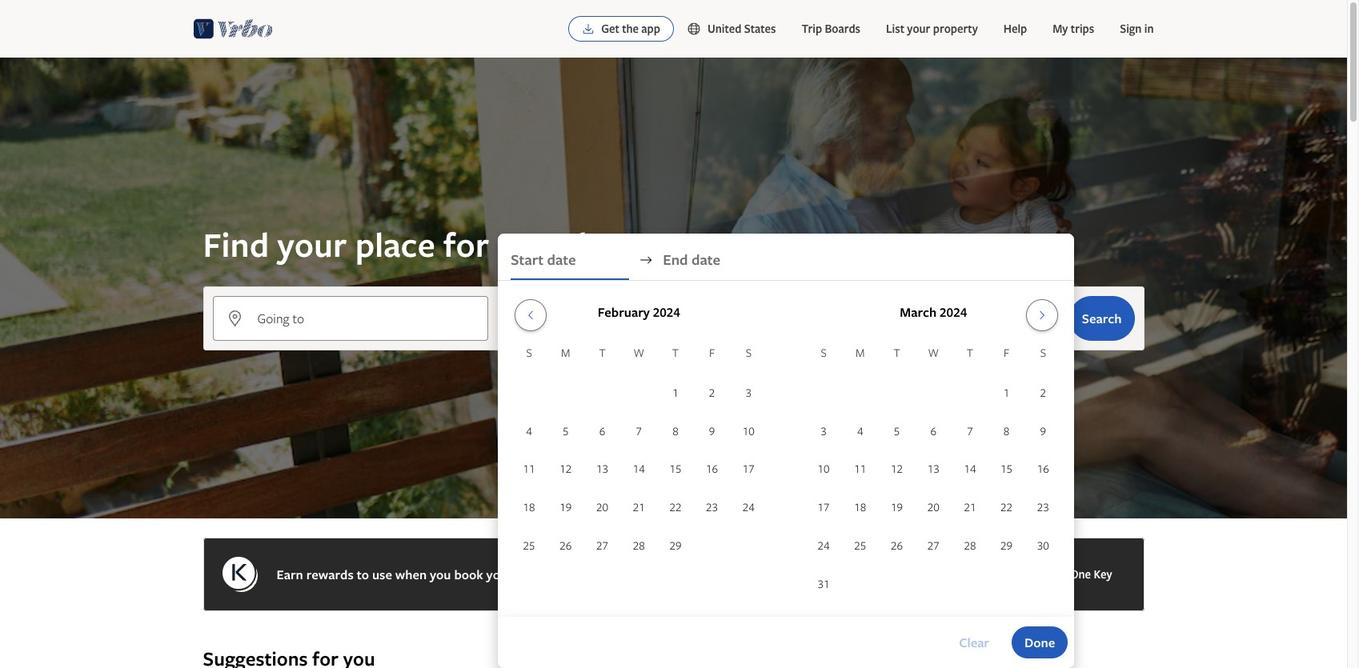 Task type: describe. For each thing, give the bounding box(es) containing it.
12 inside february 2024 'element'
[[560, 461, 572, 477]]

your for list
[[907, 21, 930, 36]]

0 vertical spatial 10 button
[[730, 413, 767, 449]]

march 2024
[[900, 303, 967, 321]]

27 button inside february 2024 'element'
[[584, 528, 621, 564]]

united states
[[707, 21, 776, 36]]

1 vertical spatial 17 button
[[805, 489, 842, 526]]

sign in button
[[1107, 13, 1167, 45]]

vrbo logo image
[[193, 16, 273, 42]]

2 4 button from the left
[[842, 413, 879, 449]]

the
[[622, 21, 639, 36]]

search
[[1082, 310, 1122, 327]]

f for february 2024
[[709, 345, 715, 360]]

20 for 1st 20 button from the right
[[927, 500, 939, 515]]

2 22 button from the left
[[988, 489, 1025, 526]]

5 button inside march 2024 element
[[879, 413, 915, 449]]

6 inside february 2024 'element'
[[599, 423, 605, 438]]

13 for 1st 13 button from right
[[927, 461, 939, 477]]

find
[[203, 222, 269, 267]]

2 7 button from the left
[[952, 413, 988, 449]]

sign
[[1120, 21, 1142, 36]]

1 16 button from the left
[[694, 451, 730, 488]]

on
[[596, 566, 610, 584]]

1 28 button from the left
[[621, 528, 657, 564]]

18 inside february 2024 'element'
[[523, 500, 535, 515]]

3 for the top 3 button
[[746, 385, 752, 400]]

25 for 2nd 25 button from right
[[523, 538, 535, 553]]

5 inside february 2024 'element'
[[563, 423, 569, 438]]

app
[[641, 21, 660, 36]]

8 inside february 2024 'element'
[[672, 423, 678, 438]]

26 for second 26 button from the right
[[560, 538, 572, 553]]

3 for bottom 3 button
[[821, 423, 827, 438]]

march 2024 element
[[805, 344, 1062, 604]]

1 15 button from the left
[[657, 451, 694, 488]]

hotels.com
[[724, 566, 790, 584]]

20 for 2nd 20 button from the right
[[596, 500, 608, 515]]

19 button inside march 2024 element
[[879, 489, 915, 526]]

1 14 button from the left
[[621, 451, 657, 488]]

wizard region
[[0, 58, 1347, 668]]

application inside wizard region
[[511, 293, 1062, 604]]

2 16 button from the left
[[1025, 451, 1062, 488]]

4 t from the left
[[967, 345, 973, 360]]

start date button
[[511, 240, 629, 280]]

trip boards link
[[789, 13, 873, 45]]

sign in
[[1120, 21, 1154, 36]]

27 inside february 2024 'element'
[[596, 538, 608, 553]]

small image
[[687, 22, 707, 36]]

1 vertical spatial 3 button
[[805, 413, 842, 449]]

my trips link
[[1040, 13, 1107, 45]]

together
[[497, 222, 629, 267]]

end
[[663, 250, 688, 270]]

17 inside march 2024 element
[[818, 500, 830, 515]]

2 button for march 2024
[[1025, 375, 1062, 411]]

1 t from the left
[[599, 345, 606, 360]]

place
[[355, 222, 435, 267]]

you
[[430, 566, 451, 584]]

directional image
[[639, 253, 653, 267]]

1 13 button from the left
[[584, 451, 621, 488]]

23 for 1st 23 button from the right
[[1037, 500, 1049, 515]]

14 for 1st 14 button
[[633, 461, 645, 477]]

rewards
[[306, 566, 354, 584]]

2 s from the left
[[746, 345, 752, 360]]

15 inside february 2024 'element'
[[669, 461, 682, 477]]

in
[[1144, 21, 1154, 36]]

4 for 1st 4 "button" from right
[[857, 423, 863, 438]]

start
[[511, 250, 544, 270]]

earn rewards to use when you book your next getaway on vrbo, expedia, and hotels.com
[[277, 566, 790, 584]]

2 20 button from the left
[[915, 489, 952, 526]]

1 horizontal spatial 24
[[818, 538, 830, 553]]

21 for second 21 button from the left
[[964, 500, 976, 515]]

download the app button image
[[582, 22, 595, 35]]

10 for the topmost "10" button
[[743, 423, 755, 438]]

m for february 2024
[[561, 345, 570, 360]]

start date
[[511, 250, 576, 270]]

3 t from the left
[[894, 345, 900, 360]]

for
[[443, 222, 489, 267]]

vrbo,
[[613, 566, 645, 584]]

1 button for february 2024
[[657, 375, 694, 411]]

next month image
[[1032, 309, 1052, 322]]

2 vertical spatial your
[[486, 566, 513, 584]]

trip
[[802, 21, 822, 36]]

1 12 button from the left
[[547, 451, 584, 488]]

book
[[454, 566, 483, 584]]

2 26 button from the left
[[879, 528, 915, 564]]

property
[[933, 21, 978, 36]]

9 inside february 2024 'element'
[[709, 423, 715, 438]]

done
[[1025, 634, 1055, 651]]

march
[[900, 303, 937, 321]]

6 inside march 2024 element
[[930, 423, 936, 438]]

15 inside march 2024 element
[[1001, 461, 1013, 477]]

1 horizontal spatial 24 button
[[805, 528, 842, 564]]

1 25 button from the left
[[511, 528, 547, 564]]

clear button
[[946, 626, 1002, 658]]

w for march
[[928, 345, 939, 360]]

31
[[818, 576, 830, 591]]

2 15 button from the left
[[988, 451, 1025, 488]]

2 21 button from the left
[[952, 489, 988, 526]]

7 inside march 2024 element
[[967, 423, 973, 438]]

2 23 button from the left
[[1025, 489, 1062, 526]]

0 vertical spatial 3 button
[[730, 375, 767, 411]]

5 button inside february 2024 'element'
[[547, 413, 584, 449]]

2 28 button from the left
[[952, 528, 988, 564]]

4 s from the left
[[1040, 345, 1046, 360]]

1 21 button from the left
[[621, 489, 657, 526]]

get the app link
[[568, 16, 674, 42]]



Task type: locate. For each thing, give the bounding box(es) containing it.
0 horizontal spatial w
[[634, 345, 644, 360]]

1 26 from the left
[[560, 538, 572, 553]]

15
[[669, 461, 682, 477], [1001, 461, 1013, 477]]

23 up 30
[[1037, 500, 1049, 515]]

10
[[743, 423, 755, 438], [818, 461, 830, 477]]

29 button up expedia,
[[657, 528, 694, 564]]

w inside march 2024 element
[[928, 345, 939, 360]]

0 horizontal spatial 16
[[706, 461, 718, 477]]

2 27 from the left
[[927, 538, 939, 553]]

2
[[709, 385, 715, 400], [1040, 385, 1046, 400]]

1 14 from the left
[[633, 461, 645, 477]]

m
[[561, 345, 570, 360], [856, 345, 865, 360]]

2 9 button from the left
[[1025, 413, 1062, 449]]

1 7 button from the left
[[621, 413, 657, 449]]

0 vertical spatial 17 button
[[730, 451, 767, 488]]

1 inside march 2024 element
[[1004, 385, 1010, 400]]

14 button
[[621, 451, 657, 488], [952, 451, 988, 488]]

0 horizontal spatial 6
[[599, 423, 605, 438]]

0 horizontal spatial 26
[[560, 538, 572, 553]]

13 inside march 2024 element
[[927, 461, 939, 477]]

26 for 2nd 26 button
[[891, 538, 903, 553]]

22
[[669, 500, 682, 515], [1001, 500, 1013, 515]]

28 for first 28 button from left
[[633, 538, 645, 553]]

1 16 from the left
[[706, 461, 718, 477]]

1 horizontal spatial 26
[[891, 538, 903, 553]]

1 horizontal spatial 16 button
[[1025, 451, 1062, 488]]

2 13 from the left
[[927, 461, 939, 477]]

1 horizontal spatial w
[[928, 345, 939, 360]]

w down 'february 2024'
[[634, 345, 644, 360]]

0 horizontal spatial 23 button
[[694, 489, 730, 526]]

28 inside february 2024 'element'
[[633, 538, 645, 553]]

2 21 from the left
[[964, 500, 976, 515]]

13 button
[[584, 451, 621, 488], [915, 451, 952, 488]]

28 button up vrbo,
[[621, 528, 657, 564]]

0 vertical spatial 17
[[743, 461, 755, 477]]

24 inside 'element'
[[743, 500, 755, 515]]

28 button
[[621, 528, 657, 564], [952, 528, 988, 564]]

1 m from the left
[[561, 345, 570, 360]]

1 horizontal spatial 21 button
[[952, 489, 988, 526]]

my trips
[[1053, 21, 1094, 36]]

united
[[707, 21, 741, 36]]

1 horizontal spatial 17 button
[[805, 489, 842, 526]]

0 horizontal spatial 29 button
[[657, 528, 694, 564]]

2 2024 from the left
[[940, 303, 967, 321]]

find your place for together main content
[[0, 58, 1347, 668]]

19 button inside february 2024 'element'
[[547, 489, 584, 526]]

26
[[560, 538, 572, 553], [891, 538, 903, 553]]

1 25 from the left
[[523, 538, 535, 553]]

0 horizontal spatial 5
[[563, 423, 569, 438]]

2 25 button from the left
[[842, 528, 879, 564]]

0 horizontal spatial f
[[709, 345, 715, 360]]

1 f from the left
[[709, 345, 715, 360]]

0 horizontal spatial 28
[[633, 538, 645, 553]]

1 horizontal spatial 20
[[927, 500, 939, 515]]

1 vertical spatial 10 button
[[805, 451, 842, 488]]

2 20 from the left
[[927, 500, 939, 515]]

1 20 from the left
[[596, 500, 608, 515]]

19 inside february 2024 'element'
[[560, 500, 572, 515]]

f
[[709, 345, 715, 360], [1004, 345, 1010, 360]]

1 2024 from the left
[[653, 303, 680, 321]]

1
[[672, 385, 678, 400], [1004, 385, 1010, 400]]

0 horizontal spatial 25 button
[[511, 528, 547, 564]]

8 button
[[657, 413, 694, 449], [988, 413, 1025, 449]]

list your property
[[886, 21, 978, 36]]

1 horizontal spatial 1 button
[[988, 375, 1025, 411]]

2024
[[653, 303, 680, 321], [940, 303, 967, 321]]

2 16 from the left
[[1037, 461, 1049, 477]]

2 11 from the left
[[854, 461, 866, 477]]

1 23 button from the left
[[694, 489, 730, 526]]

1 horizontal spatial 16
[[1037, 461, 1049, 477]]

2 f from the left
[[1004, 345, 1010, 360]]

1 2 from the left
[[709, 385, 715, 400]]

26 button
[[547, 528, 584, 564], [879, 528, 915, 564]]

0 horizontal spatial 3
[[746, 385, 752, 400]]

2 1 button from the left
[[988, 375, 1025, 411]]

1 20 button from the left
[[584, 489, 621, 526]]

1 horizontal spatial 9
[[1040, 423, 1046, 438]]

0 horizontal spatial 12
[[560, 461, 572, 477]]

2 19 from the left
[[891, 500, 903, 515]]

use
[[372, 566, 392, 584]]

21 inside march 2024 element
[[964, 500, 976, 515]]

3 inside march 2024 element
[[821, 423, 827, 438]]

1 horizontal spatial 29 button
[[988, 528, 1025, 564]]

0 horizontal spatial 19
[[560, 500, 572, 515]]

get the app
[[601, 21, 660, 36]]

and
[[700, 566, 721, 584]]

0 horizontal spatial 18
[[523, 500, 535, 515]]

10 button
[[730, 413, 767, 449], [805, 451, 842, 488]]

2 7 from the left
[[967, 423, 973, 438]]

11 for 2nd '11' button from right
[[523, 461, 535, 477]]

0 horizontal spatial date
[[547, 250, 576, 270]]

4 inside 'element'
[[526, 423, 532, 438]]

0 horizontal spatial 7
[[636, 423, 642, 438]]

2 button inside 'element'
[[694, 375, 730, 411]]

1 26 button from the left
[[547, 528, 584, 564]]

1 15 from the left
[[669, 461, 682, 477]]

24
[[743, 500, 755, 515], [818, 538, 830, 553]]

1 horizontal spatial 18 button
[[842, 489, 879, 526]]

1 horizontal spatial 25 button
[[842, 528, 879, 564]]

1 horizontal spatial 15 button
[[988, 451, 1025, 488]]

2 14 button from the left
[[952, 451, 988, 488]]

1 27 from the left
[[596, 538, 608, 553]]

1 horizontal spatial 22
[[1001, 500, 1013, 515]]

3 button
[[730, 375, 767, 411], [805, 413, 842, 449]]

29 left 30
[[1001, 538, 1013, 553]]

2 13 button from the left
[[915, 451, 952, 488]]

4
[[526, 423, 532, 438], [857, 423, 863, 438]]

29 button
[[657, 528, 694, 564], [988, 528, 1025, 564]]

t down march 2024
[[967, 345, 973, 360]]

1 horizontal spatial 9 button
[[1025, 413, 1062, 449]]

february 2024 element
[[511, 344, 767, 566]]

2 4 from the left
[[857, 423, 863, 438]]

0 horizontal spatial 11 button
[[511, 451, 547, 488]]

0 horizontal spatial 5 button
[[547, 413, 584, 449]]

t
[[599, 345, 606, 360], [672, 345, 679, 360], [894, 345, 900, 360], [967, 345, 973, 360]]

25 for 2nd 25 button from the left
[[854, 538, 866, 553]]

1 8 from the left
[[672, 423, 678, 438]]

29 inside march 2024 element
[[1001, 538, 1013, 553]]

end date button
[[663, 240, 781, 280]]

your left next
[[486, 566, 513, 584]]

help link
[[991, 13, 1040, 45]]

20
[[596, 500, 608, 515], [927, 500, 939, 515]]

1 horizontal spatial 23
[[1037, 500, 1049, 515]]

2 18 from the left
[[854, 500, 866, 515]]

22 button up 30 button
[[988, 489, 1025, 526]]

2 22 from the left
[[1001, 500, 1013, 515]]

10 for the bottom "10" button
[[818, 461, 830, 477]]

14 for second 14 button
[[964, 461, 976, 477]]

12 button
[[547, 451, 584, 488], [879, 451, 915, 488]]

8 inside march 2024 element
[[1004, 423, 1010, 438]]

1 w from the left
[[634, 345, 644, 360]]

2 button
[[694, 375, 730, 411], [1025, 375, 1062, 411]]

18 button inside march 2024 element
[[842, 489, 879, 526]]

11 inside march 2024 element
[[854, 461, 866, 477]]

5 inside march 2024 element
[[894, 423, 900, 438]]

1 vertical spatial 24
[[818, 538, 830, 553]]

7 inside february 2024 'element'
[[636, 423, 642, 438]]

19 inside march 2024 element
[[891, 500, 903, 515]]

recently viewed region
[[193, 621, 1154, 647]]

2 27 button from the left
[[915, 528, 952, 564]]

0 horizontal spatial your
[[277, 222, 347, 267]]

boards
[[825, 21, 860, 36]]

your inside wizard region
[[277, 222, 347, 267]]

1 horizontal spatial 27
[[927, 538, 939, 553]]

t down 'february 2024'
[[672, 345, 679, 360]]

1 9 button from the left
[[694, 413, 730, 449]]

1 21 from the left
[[633, 500, 645, 515]]

0 horizontal spatial 13
[[596, 461, 608, 477]]

your
[[907, 21, 930, 36], [277, 222, 347, 267], [486, 566, 513, 584]]

29 button left 30
[[988, 528, 1025, 564]]

2 horizontal spatial your
[[907, 21, 930, 36]]

18 inside march 2024 element
[[854, 500, 866, 515]]

1 horizontal spatial 4 button
[[842, 413, 879, 449]]

1 18 button from the left
[[511, 489, 547, 526]]

list your property link
[[873, 13, 991, 45]]

f inside 'element'
[[709, 345, 715, 360]]

14 inside february 2024 'element'
[[633, 461, 645, 477]]

1 for march 2024
[[1004, 385, 1010, 400]]

1 horizontal spatial 19 button
[[879, 489, 915, 526]]

clear
[[959, 634, 989, 651]]

6
[[599, 423, 605, 438], [930, 423, 936, 438]]

24 up "hotels.com"
[[743, 500, 755, 515]]

24 button
[[730, 489, 767, 526], [805, 528, 842, 564]]

0 horizontal spatial 9 button
[[694, 413, 730, 449]]

2 1 from the left
[[1004, 385, 1010, 400]]

9 button
[[694, 413, 730, 449], [1025, 413, 1062, 449]]

26 inside march 2024 element
[[891, 538, 903, 553]]

united states button
[[674, 13, 789, 45]]

0 horizontal spatial 8
[[672, 423, 678, 438]]

31 button
[[805, 566, 842, 602]]

1 6 from the left
[[599, 423, 605, 438]]

end date
[[663, 250, 720, 270]]

0 horizontal spatial 2 button
[[694, 375, 730, 411]]

0 horizontal spatial 8 button
[[657, 413, 694, 449]]

0 horizontal spatial 18 button
[[511, 489, 547, 526]]

t down the march
[[894, 345, 900, 360]]

w down march 2024
[[928, 345, 939, 360]]

2 19 button from the left
[[879, 489, 915, 526]]

f for march 2024
[[1004, 345, 1010, 360]]

27 inside march 2024 element
[[927, 538, 939, 553]]

25 inside february 2024 'element'
[[523, 538, 535, 553]]

1 horizontal spatial 13
[[927, 461, 939, 477]]

3 inside february 2024 'element'
[[746, 385, 752, 400]]

1 4 button from the left
[[511, 413, 547, 449]]

22 inside february 2024 'element'
[[669, 500, 682, 515]]

w
[[634, 345, 644, 360], [928, 345, 939, 360]]

1 vertical spatial 10
[[818, 461, 830, 477]]

6 button
[[584, 413, 621, 449], [915, 413, 952, 449]]

30 button
[[1025, 528, 1062, 564]]

25 inside march 2024 element
[[854, 538, 866, 553]]

29
[[669, 538, 682, 553], [1001, 538, 1013, 553]]

3 s from the left
[[821, 345, 827, 360]]

1 for february 2024
[[672, 385, 678, 400]]

23 up and
[[706, 500, 718, 515]]

application
[[511, 293, 1062, 604]]

1 horizontal spatial 29
[[1001, 538, 1013, 553]]

2 inside 'element'
[[709, 385, 715, 400]]

20 inside 'element'
[[596, 500, 608, 515]]

0 horizontal spatial 25
[[523, 538, 535, 553]]

1 date from the left
[[547, 250, 576, 270]]

23 inside march 2024 element
[[1037, 500, 1049, 515]]

17 button
[[730, 451, 767, 488], [805, 489, 842, 526]]

when
[[395, 566, 427, 584]]

my
[[1053, 21, 1068, 36]]

0 horizontal spatial 14
[[633, 461, 645, 477]]

t down "february"
[[599, 345, 606, 360]]

24 up 31 at the right of the page
[[818, 538, 830, 553]]

1 horizontal spatial 13 button
[[915, 451, 952, 488]]

10 inside february 2024 'element'
[[743, 423, 755, 438]]

m inside february 2024 'element'
[[561, 345, 570, 360]]

states
[[744, 21, 776, 36]]

2 11 button from the left
[[842, 451, 879, 488]]

25 button up 31 button
[[842, 528, 879, 564]]

22 button up expedia,
[[657, 489, 694, 526]]

trips
[[1071, 21, 1094, 36]]

2 t from the left
[[672, 345, 679, 360]]

f inside march 2024 element
[[1004, 345, 1010, 360]]

1 s from the left
[[526, 345, 532, 360]]

0 horizontal spatial 23
[[706, 500, 718, 515]]

date right end
[[692, 250, 720, 270]]

to
[[357, 566, 369, 584]]

0 horizontal spatial 6 button
[[584, 413, 621, 449]]

1 button for march 2024
[[988, 375, 1025, 411]]

2 8 button from the left
[[988, 413, 1025, 449]]

earn
[[277, 566, 303, 584]]

2 5 button from the left
[[879, 413, 915, 449]]

2 12 button from the left
[[879, 451, 915, 488]]

1 vertical spatial 17
[[818, 500, 830, 515]]

1 horizontal spatial 1
[[1004, 385, 1010, 400]]

17 inside february 2024 'element'
[[743, 461, 755, 477]]

21
[[633, 500, 645, 515], [964, 500, 976, 515]]

21 for first 21 button from the left
[[633, 500, 645, 515]]

1 inside february 2024 'element'
[[672, 385, 678, 400]]

2 26 from the left
[[891, 538, 903, 553]]

0 vertical spatial 3
[[746, 385, 752, 400]]

11
[[523, 461, 535, 477], [854, 461, 866, 477]]

1 horizontal spatial 4
[[857, 423, 863, 438]]

1 8 button from the left
[[657, 413, 694, 449]]

0 horizontal spatial 28 button
[[621, 528, 657, 564]]

16 inside february 2024 'element'
[[706, 461, 718, 477]]

26 inside february 2024 'element'
[[560, 538, 572, 553]]

1 horizontal spatial 27 button
[[915, 528, 952, 564]]

23 button up and
[[694, 489, 730, 526]]

2 8 from the left
[[1004, 423, 1010, 438]]

1 18 from the left
[[523, 500, 535, 515]]

29 inside february 2024 'element'
[[669, 538, 682, 553]]

27
[[596, 538, 608, 553], [927, 538, 939, 553]]

previous month image
[[521, 309, 540, 322]]

1 19 from the left
[[560, 500, 572, 515]]

expedia,
[[648, 566, 697, 584]]

2024 right "february"
[[653, 303, 680, 321]]

1 horizontal spatial 8 button
[[988, 413, 1025, 449]]

2 m from the left
[[856, 345, 865, 360]]

28 up vrbo,
[[633, 538, 645, 553]]

21 button
[[621, 489, 657, 526], [952, 489, 988, 526]]

date for start date
[[547, 250, 576, 270]]

30
[[1037, 538, 1049, 553]]

1 23 from the left
[[706, 500, 718, 515]]

get
[[601, 21, 619, 36]]

0 horizontal spatial 14 button
[[621, 451, 657, 488]]

10 inside march 2024 element
[[818, 461, 830, 477]]

1 horizontal spatial 21
[[964, 500, 976, 515]]

17
[[743, 461, 755, 477], [818, 500, 830, 515]]

2 for february 2024
[[709, 385, 715, 400]]

1 horizontal spatial 2
[[1040, 385, 1046, 400]]

0 horizontal spatial 3 button
[[730, 375, 767, 411]]

february 2024
[[598, 303, 680, 321]]

1 29 from the left
[[669, 538, 682, 553]]

2 29 button from the left
[[988, 528, 1025, 564]]

0 horizontal spatial 24 button
[[730, 489, 767, 526]]

11 for 2nd '11' button from the left
[[854, 461, 866, 477]]

1 13 from the left
[[596, 461, 608, 477]]

24 button up 31 at the right of the page
[[805, 528, 842, 564]]

0 horizontal spatial 16 button
[[694, 451, 730, 488]]

1 6 button from the left
[[584, 413, 621, 449]]

16
[[706, 461, 718, 477], [1037, 461, 1049, 477]]

help
[[1004, 21, 1027, 36]]

2 6 button from the left
[[915, 413, 952, 449]]

1 1 from the left
[[672, 385, 678, 400]]

19
[[560, 500, 572, 515], [891, 500, 903, 515]]

13 for 1st 13 button from left
[[596, 461, 608, 477]]

29 up expedia,
[[669, 538, 682, 553]]

date right 'start'
[[547, 250, 576, 270]]

1 28 from the left
[[633, 538, 645, 553]]

23 button up 30
[[1025, 489, 1062, 526]]

find your place for together
[[203, 222, 629, 267]]

23 button
[[694, 489, 730, 526], [1025, 489, 1062, 526]]

1 horizontal spatial 6 button
[[915, 413, 952, 449]]

1 horizontal spatial 10
[[818, 461, 830, 477]]

getaway
[[544, 566, 592, 584]]

28 button left 30 button
[[952, 528, 988, 564]]

18 button inside february 2024 'element'
[[511, 489, 547, 526]]

2 2 button from the left
[[1025, 375, 1062, 411]]

1 horizontal spatial 28
[[964, 538, 976, 553]]

22 for second 22 button
[[1001, 500, 1013, 515]]

21 inside february 2024 'element'
[[633, 500, 645, 515]]

february
[[598, 303, 650, 321]]

0 horizontal spatial 19 button
[[547, 489, 584, 526]]

1 27 button from the left
[[584, 528, 621, 564]]

16 inside march 2024 element
[[1037, 461, 1049, 477]]

date for end date
[[692, 250, 720, 270]]

23 for 1st 23 button from the left
[[706, 500, 718, 515]]

1 1 button from the left
[[657, 375, 694, 411]]

22 for second 22 button from the right
[[669, 500, 682, 515]]

23 inside february 2024 'element'
[[706, 500, 718, 515]]

0 vertical spatial your
[[907, 21, 930, 36]]

0 vertical spatial 10
[[743, 423, 755, 438]]

20 button
[[584, 489, 621, 526], [915, 489, 952, 526]]

0 horizontal spatial 13 button
[[584, 451, 621, 488]]

4 for first 4 "button" from the left
[[526, 423, 532, 438]]

1 horizontal spatial 3 button
[[805, 413, 842, 449]]

1 11 from the left
[[523, 461, 535, 477]]

your for find
[[277, 222, 347, 267]]

2 28 from the left
[[964, 538, 976, 553]]

2 button for february 2024
[[694, 375, 730, 411]]

9 button inside february 2024 'element'
[[694, 413, 730, 449]]

15 button
[[657, 451, 694, 488], [988, 451, 1025, 488]]

9 button inside march 2024 element
[[1025, 413, 1062, 449]]

0 horizontal spatial 11
[[523, 461, 535, 477]]

application containing february 2024
[[511, 293, 1062, 604]]

28 left 30
[[964, 538, 976, 553]]

1 12 from the left
[[560, 461, 572, 477]]

1 4 from the left
[[526, 423, 532, 438]]

0 horizontal spatial 22 button
[[657, 489, 694, 526]]

trip boards
[[802, 21, 860, 36]]

1 19 button from the left
[[547, 489, 584, 526]]

1 horizontal spatial f
[[1004, 345, 1010, 360]]

1 button
[[657, 375, 694, 411], [988, 375, 1025, 411]]

1 5 button from the left
[[547, 413, 584, 449]]

your right find
[[277, 222, 347, 267]]

list
[[886, 21, 904, 36]]

your right list
[[907, 21, 930, 36]]

25 button
[[511, 528, 547, 564], [842, 528, 879, 564]]

27 button
[[584, 528, 621, 564], [915, 528, 952, 564]]

search button
[[1069, 296, 1135, 341]]

2 18 button from the left
[[842, 489, 879, 526]]

24 button up "hotels.com"
[[730, 489, 767, 526]]

0 horizontal spatial 2
[[709, 385, 715, 400]]

1 vertical spatial 24 button
[[805, 528, 842, 564]]

9 inside march 2024 element
[[1040, 423, 1046, 438]]

2 for march 2024
[[1040, 385, 1046, 400]]

18 button
[[511, 489, 547, 526], [842, 489, 879, 526]]

0 horizontal spatial 27 button
[[584, 528, 621, 564]]

0 vertical spatial 24 button
[[730, 489, 767, 526]]

0 horizontal spatial 29
[[669, 538, 682, 553]]

1 horizontal spatial 25
[[854, 538, 866, 553]]

1 horizontal spatial 8
[[1004, 423, 1010, 438]]

2 23 from the left
[[1037, 500, 1049, 515]]

13
[[596, 461, 608, 477], [927, 461, 939, 477]]

0 horizontal spatial 4
[[526, 423, 532, 438]]

m for march 2024
[[856, 345, 865, 360]]

28 for second 28 button from the left
[[964, 538, 976, 553]]

11 inside february 2024 'element'
[[523, 461, 535, 477]]

2024 for february 2024
[[653, 303, 680, 321]]

w inside february 2024 'element'
[[634, 345, 644, 360]]

22 button
[[657, 489, 694, 526], [988, 489, 1025, 526]]

25 button up next
[[511, 528, 547, 564]]

w for february
[[634, 345, 644, 360]]

4 button
[[511, 413, 547, 449], [842, 413, 879, 449]]

12 inside march 2024 element
[[891, 461, 903, 477]]

22 inside march 2024 element
[[1001, 500, 1013, 515]]

1 11 button from the left
[[511, 451, 547, 488]]

1 horizontal spatial 19
[[891, 500, 903, 515]]

0 horizontal spatial 22
[[669, 500, 682, 515]]

2024 right the march
[[940, 303, 967, 321]]

0 horizontal spatial 24
[[743, 500, 755, 515]]

1 horizontal spatial 2 button
[[1025, 375, 1062, 411]]

13 inside february 2024 'element'
[[596, 461, 608, 477]]

2 12 from the left
[[891, 461, 903, 477]]

done button
[[1012, 626, 1068, 658]]

1 29 button from the left
[[657, 528, 694, 564]]

2 9 from the left
[[1040, 423, 1046, 438]]

1 horizontal spatial 28 button
[[952, 528, 988, 564]]

2024 for march 2024
[[940, 303, 967, 321]]

11 button
[[511, 451, 547, 488], [842, 451, 879, 488]]

0 horizontal spatial 1
[[672, 385, 678, 400]]

14 inside march 2024 element
[[964, 461, 976, 477]]

1 horizontal spatial 7
[[967, 423, 973, 438]]

1 horizontal spatial 17
[[818, 500, 830, 515]]

1 22 button from the left
[[657, 489, 694, 526]]

28 inside march 2024 element
[[964, 538, 976, 553]]

1 9 from the left
[[709, 423, 715, 438]]

next
[[516, 566, 541, 584]]



Task type: vqa. For each thing, say whether or not it's contained in the screenshot.


